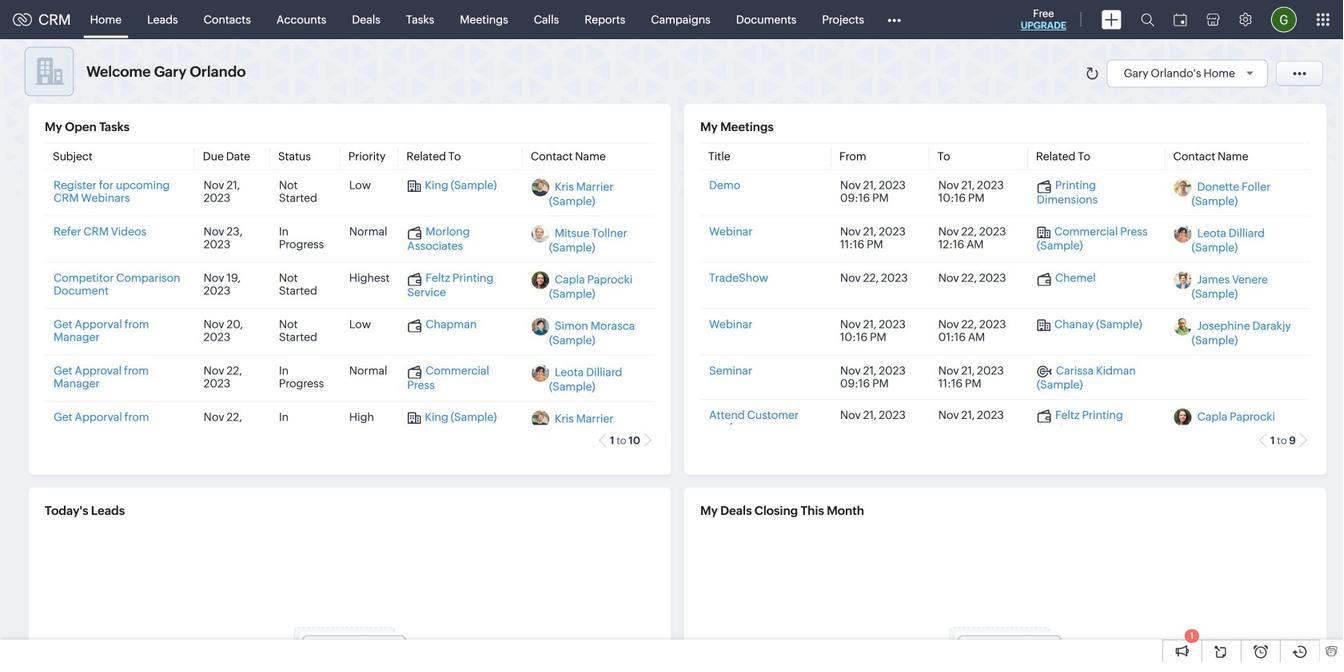 Task type: describe. For each thing, give the bounding box(es) containing it.
create menu element
[[1092, 0, 1131, 39]]

profile element
[[1262, 0, 1307, 39]]

search image
[[1141, 13, 1155, 26]]



Task type: locate. For each thing, give the bounding box(es) containing it.
search element
[[1131, 0, 1164, 39]]

Other Modules field
[[877, 7, 912, 32]]

profile image
[[1271, 7, 1297, 32]]

logo image
[[13, 13, 32, 26]]

calendar image
[[1174, 13, 1187, 26]]

create menu image
[[1102, 10, 1122, 29]]



Task type: vqa. For each thing, say whether or not it's contained in the screenshot.
king (sample)
no



